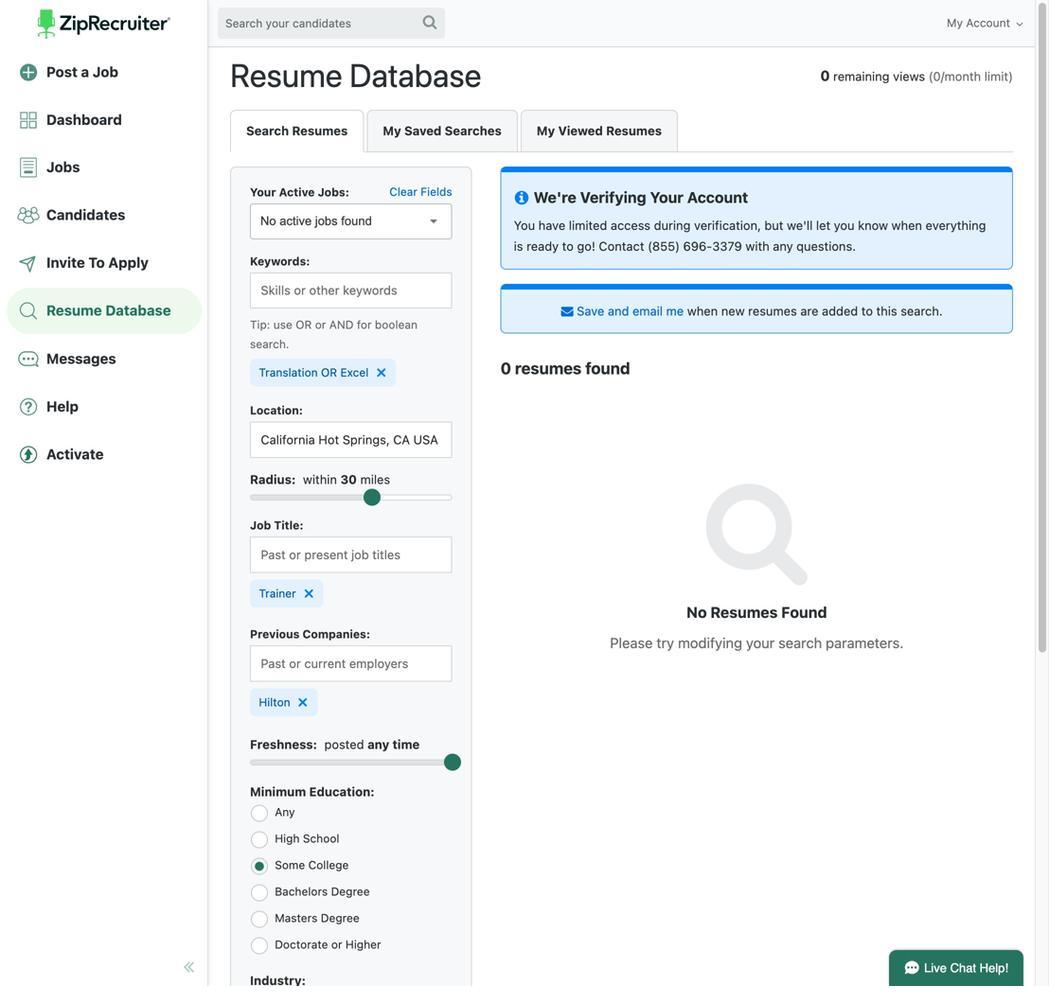 Task type: vqa. For each thing, say whether or not it's contained in the screenshot.
leftmost Resume
yes



Task type: describe. For each thing, give the bounding box(es) containing it.
0 vertical spatial resume
[[230, 56, 342, 94]]

1 horizontal spatial resume database
[[230, 56, 481, 94]]

post
[[46, 63, 78, 80]]

some college
[[275, 859, 349, 872]]

please
[[610, 635, 653, 651]]

jobs:
[[318, 185, 349, 199]]

1 horizontal spatial account
[[966, 16, 1010, 30]]

my saved searches
[[383, 124, 502, 138]]

my for my account
[[947, 16, 963, 30]]

0 horizontal spatial your
[[250, 185, 276, 199]]

30
[[340, 472, 357, 487]]

go!
[[577, 239, 595, 253]]

everything
[[926, 218, 986, 232]]

tip: use or or and for boolean search.
[[250, 318, 418, 351]]

with
[[745, 239, 769, 253]]

1 vertical spatial resume
[[46, 302, 102, 318]]

keywords:
[[250, 254, 310, 268]]

doctorate
[[275, 938, 328, 952]]

search resumes link
[[230, 110, 364, 152]]

title:
[[274, 519, 303, 532]]

Keywords: text field
[[250, 272, 452, 309]]

parameters.
[[826, 635, 904, 651]]

verification,
[[694, 218, 761, 232]]

to inside you have limited access during verification, but we'll let you know when everything is ready to go! contact (855) 696-3379 with any questions.
[[562, 239, 574, 253]]

tip:
[[250, 318, 270, 332]]

1 vertical spatial to
[[861, 304, 873, 318]]

0 horizontal spatial database
[[105, 302, 171, 318]]

college
[[308, 859, 349, 872]]

for
[[357, 318, 372, 332]]

resumes for no resumes found
[[710, 604, 778, 621]]

you
[[834, 218, 855, 232]]

save and email me
[[573, 304, 684, 318]]

0 horizontal spatial account
[[687, 188, 748, 206]]

no for no resumes found
[[686, 604, 707, 621]]

excel
[[340, 366, 369, 379]]

school
[[303, 832, 339, 846]]

ready
[[526, 239, 559, 253]]

masters
[[275, 912, 318, 925]]

no resumes found
[[686, 604, 827, 621]]

degree for bachelors degree
[[331, 885, 370, 899]]

have
[[538, 218, 565, 232]]

0 resume s found
[[501, 359, 630, 378]]

resume
[[515, 359, 573, 378]]

resumes for search resumes
[[292, 124, 348, 138]]

Previous Companies: text field
[[250, 646, 452, 682]]

searches
[[445, 124, 502, 138]]

you
[[514, 218, 535, 232]]

search. for when new resumes are added to this search.
[[901, 304, 943, 318]]

viewed
[[558, 124, 603, 138]]

any
[[275, 806, 295, 819]]

live
[[924, 961, 947, 976]]

Job Title: text field
[[250, 537, 452, 573]]

found for no active jobs found
[[341, 214, 372, 228]]

0 for 0 resume s found
[[501, 359, 511, 378]]

1 vertical spatial resume database
[[46, 302, 171, 318]]

invite to apply link
[[7, 240, 202, 286]]

we're
[[534, 188, 576, 206]]

search
[[246, 124, 289, 138]]

candidates link
[[7, 192, 202, 238]]

translation
[[259, 366, 318, 379]]

new
[[721, 304, 745, 318]]

this
[[876, 304, 897, 318]]

696-
[[683, 239, 712, 253]]

know
[[858, 218, 888, 232]]

you have limited access during verification, but we'll let you know when everything is ready to go! contact (855) 696-3379 with any questions.
[[514, 218, 986, 253]]

modifying
[[678, 635, 742, 651]]

access
[[611, 218, 650, 232]]

dashboard link
[[7, 97, 202, 142]]

posted
[[324, 738, 364, 752]]

my viewed resumes
[[537, 124, 662, 138]]

triangle 1 s image
[[427, 214, 442, 229]]

1 vertical spatial or
[[321, 366, 337, 379]]

search
[[778, 635, 822, 651]]

0 horizontal spatial resume database link
[[7, 288, 202, 334]]

1 horizontal spatial your
[[650, 188, 684, 206]]

0 vertical spatial job
[[93, 63, 118, 80]]

boolean
[[375, 318, 418, 332]]

remaining
[[833, 69, 890, 83]]

miles
[[360, 472, 390, 487]]

job title:
[[250, 519, 303, 532]]

any inside you have limited access during verification, but we'll let you know when everything is ready to go! contact (855) 696-3379 with any questions.
[[773, 239, 793, 253]]

messages link
[[7, 336, 202, 382]]

active
[[279, 185, 315, 199]]

search resumes
[[246, 124, 348, 138]]

hilton
[[259, 696, 290, 709]]

1 vertical spatial or
[[331, 938, 342, 952]]

messages
[[46, 350, 116, 367]]

radius:
[[250, 472, 296, 487]]

higher
[[345, 938, 381, 952]]

0 remaining views (0/month limit)
[[820, 67, 1013, 84]]

location:
[[250, 404, 303, 417]]

use
[[273, 318, 292, 332]]

views
[[893, 69, 925, 83]]



Task type: locate. For each thing, give the bounding box(es) containing it.
(0/month
[[929, 69, 981, 83]]

Location: text field
[[250, 422, 452, 458]]

education:
[[309, 785, 375, 799]]

to left 'go!'
[[562, 239, 574, 253]]

any down but
[[773, 239, 793, 253]]

and
[[608, 304, 629, 318]]

freshness: posted any time
[[250, 738, 420, 752]]

when right know
[[891, 218, 922, 232]]

job left title:
[[250, 519, 271, 532]]

my viewed resumes link
[[521, 110, 678, 152]]

some
[[275, 859, 305, 872]]

translation or excel
[[259, 366, 369, 379]]

freshness:
[[250, 738, 317, 752]]

minimum education:
[[250, 785, 375, 799]]

or left and
[[315, 318, 326, 332]]

when new resumes are added to this search.
[[684, 304, 943, 318]]

0 horizontal spatial found
[[341, 214, 372, 228]]

found
[[341, 214, 372, 228], [585, 359, 630, 378]]

freshness slider
[[444, 754, 461, 771]]

added
[[822, 304, 858, 318]]

doctorate or higher
[[275, 938, 381, 952]]

activate
[[46, 446, 104, 462]]

ziprecruiter image
[[38, 9, 170, 39]]

angle double left image
[[183, 961, 194, 973]]

0 horizontal spatial resume
[[46, 302, 102, 318]]

we'll
[[787, 218, 813, 232]]

2 horizontal spatial resumes
[[710, 604, 778, 621]]

0 vertical spatial found
[[341, 214, 372, 228]]

0 horizontal spatial when
[[687, 304, 718, 318]]

or inside tip: use or or and for boolean search.
[[315, 318, 326, 332]]

Your Active Jobs: field
[[250, 203, 452, 239]]

job right "a"
[[93, 63, 118, 80]]

my for my viewed resumes
[[537, 124, 555, 138]]

database up saved
[[349, 56, 481, 94]]

0 vertical spatial or
[[315, 318, 326, 332]]

jobs link
[[7, 144, 202, 190]]

envelope image
[[561, 305, 573, 318]]

search. inside tip: use or or and for boolean search.
[[250, 338, 289, 351]]

0 horizontal spatial job
[[93, 63, 118, 80]]

resumes right search
[[292, 124, 348, 138]]

0 horizontal spatial or
[[315, 318, 326, 332]]

degree
[[331, 885, 370, 899], [321, 912, 360, 925]]

please try modifying your search parameters.
[[610, 635, 904, 651]]

or right the use
[[296, 318, 312, 332]]

bachelors
[[275, 885, 328, 899]]

active
[[280, 214, 312, 228]]

search. for tip: use or or and for boolean search.
[[250, 338, 289, 351]]

resume down invite
[[46, 302, 102, 318]]

live chat help!
[[924, 961, 1008, 976]]

we're verifying your account
[[534, 188, 748, 206]]

0 vertical spatial resume database
[[230, 56, 481, 94]]

email
[[632, 304, 663, 318]]

0 horizontal spatial 0
[[501, 359, 511, 378]]

1 vertical spatial any
[[367, 738, 389, 752]]

0 vertical spatial search.
[[901, 304, 943, 318]]

save and email me link
[[561, 304, 684, 318]]

account up the verification,
[[687, 188, 748, 206]]

is
[[514, 239, 523, 253]]

1 horizontal spatial resumes
[[606, 124, 662, 138]]

0 vertical spatial 0
[[820, 67, 830, 84]]

resume database
[[230, 56, 481, 94], [46, 302, 171, 318]]

no up the modifying
[[686, 604, 707, 621]]

0 horizontal spatial no
[[260, 214, 276, 228]]

high school
[[275, 832, 339, 846]]

1 vertical spatial 0
[[501, 359, 511, 378]]

verifying
[[580, 188, 646, 206]]

degree for masters degree
[[321, 912, 360, 925]]

help
[[46, 398, 79, 415]]

my account link
[[947, 16, 1025, 30]]

s
[[573, 359, 582, 378]]

resumes
[[748, 304, 797, 318]]

masters degree
[[275, 912, 360, 925]]

resumes up please try modifying your search parameters.
[[710, 604, 778, 621]]

1 vertical spatial no
[[686, 604, 707, 621]]

1 horizontal spatial when
[[891, 218, 922, 232]]

1 horizontal spatial any
[[773, 239, 793, 253]]

or inside tip: use or or and for boolean search.
[[296, 318, 312, 332]]

my for my saved searches
[[383, 124, 401, 138]]

0 for 0 remaining views (0/month limit)
[[820, 67, 830, 84]]

any
[[773, 239, 793, 253], [367, 738, 389, 752]]

resume database link down 'search your candidates' text box on the left top of page
[[230, 56, 481, 94]]

jobs
[[46, 159, 80, 175]]

during
[[654, 218, 691, 232]]

search. down the tip:
[[250, 338, 289, 351]]

companies:
[[302, 628, 370, 641]]

1 horizontal spatial found
[[585, 359, 630, 378]]

0 horizontal spatial any
[[367, 738, 389, 752]]

search.
[[901, 304, 943, 318], [250, 338, 289, 351]]

your
[[250, 185, 276, 199], [650, 188, 684, 206]]

resume database link up messages link
[[7, 288, 202, 334]]

0 vertical spatial resume database link
[[230, 56, 481, 94]]

0 left resume
[[501, 359, 511, 378]]

account up limit)
[[966, 16, 1010, 30]]

no left active
[[260, 214, 276, 228]]

try
[[656, 635, 674, 651]]

to left this
[[861, 304, 873, 318]]

limited
[[569, 218, 607, 232]]

0 vertical spatial database
[[349, 56, 481, 94]]

questions.
[[796, 239, 856, 253]]

0 left the remaining
[[820, 67, 830, 84]]

or left excel
[[321, 366, 337, 379]]

1 horizontal spatial or
[[331, 938, 342, 952]]

found for 0 resume s found
[[585, 359, 630, 378]]

degree up doctorate or higher on the left of the page
[[321, 912, 360, 925]]

1 vertical spatial database
[[105, 302, 171, 318]]

1 vertical spatial job
[[250, 519, 271, 532]]

0 vertical spatial or
[[296, 318, 312, 332]]

my up (0/month
[[947, 16, 963, 30]]

0 horizontal spatial resumes
[[292, 124, 348, 138]]

and
[[329, 318, 354, 332]]

radius slider
[[364, 489, 381, 506]]

1 vertical spatial search.
[[250, 338, 289, 351]]

1 horizontal spatial search.
[[901, 304, 943, 318]]

within
[[303, 472, 337, 487]]

resume up search resumes
[[230, 56, 342, 94]]

0 vertical spatial account
[[966, 16, 1010, 30]]

chat
[[950, 961, 976, 976]]

1 horizontal spatial my
[[537, 124, 555, 138]]

1 horizontal spatial resume database link
[[230, 56, 481, 94]]

search. right this
[[901, 304, 943, 318]]

1 horizontal spatial or
[[321, 366, 337, 379]]

None reset field
[[389, 184, 452, 199]]

your left active
[[250, 185, 276, 199]]

minimum
[[250, 785, 306, 799]]

your
[[746, 635, 775, 651]]

1 horizontal spatial to
[[861, 304, 873, 318]]

0 horizontal spatial to
[[562, 239, 574, 253]]

0
[[820, 67, 830, 84], [501, 359, 511, 378]]

found inside your active jobs: field
[[341, 214, 372, 228]]

any left time
[[367, 738, 389, 752]]

candidates
[[46, 206, 125, 223]]

degree down college
[[331, 885, 370, 899]]

resume database down invite to apply link at the left of the page
[[46, 302, 171, 318]]

database
[[349, 56, 481, 94], [105, 302, 171, 318]]

to
[[88, 254, 105, 271]]

(855)
[[648, 239, 680, 253]]

1 horizontal spatial no
[[686, 604, 707, 621]]

job
[[93, 63, 118, 80], [250, 519, 271, 532]]

0 horizontal spatial my
[[383, 124, 401, 138]]

resumes right 'viewed'
[[606, 124, 662, 138]]

resume database down 'search your candidates' text box on the left top of page
[[230, 56, 481, 94]]

found right jobs
[[341, 214, 372, 228]]

0 horizontal spatial search.
[[250, 338, 289, 351]]

no inside your active jobs: field
[[260, 214, 276, 228]]

found right s
[[585, 359, 630, 378]]

1 horizontal spatial resume
[[230, 56, 342, 94]]

resume
[[230, 56, 342, 94], [46, 302, 102, 318]]

or left higher
[[331, 938, 342, 952]]

my left 'viewed'
[[537, 124, 555, 138]]

post a job
[[46, 63, 118, 80]]

contact
[[599, 239, 644, 253]]

when right the me
[[687, 304, 718, 318]]

3379
[[712, 239, 742, 253]]

me
[[666, 304, 684, 318]]

bachelors degree
[[275, 885, 370, 899]]

your up the 'during'
[[650, 188, 684, 206]]

0 vertical spatial no
[[260, 214, 276, 228]]

my saved searches link
[[367, 110, 518, 152]]

1 vertical spatial account
[[687, 188, 748, 206]]

0 horizontal spatial or
[[296, 318, 312, 332]]

1 vertical spatial found
[[585, 359, 630, 378]]

my left saved
[[383, 124, 401, 138]]

when inside you have limited access during verification, but we'll let you know when everything is ready to go! contact (855) 696-3379 with any questions.
[[891, 218, 922, 232]]

Search your candidates text field
[[218, 8, 445, 39]]

database down apply
[[105, 302, 171, 318]]

found
[[781, 604, 827, 621]]

0 vertical spatial to
[[562, 239, 574, 253]]

no for no active jobs found
[[260, 214, 276, 228]]

jobs
[[315, 214, 338, 228]]

1 vertical spatial resume database link
[[7, 288, 202, 334]]

help!
[[980, 961, 1008, 976]]

1 horizontal spatial database
[[349, 56, 481, 94]]

live chat help! button
[[889, 951, 1023, 987]]

1 vertical spatial degree
[[321, 912, 360, 925]]

previous companies:
[[250, 628, 370, 641]]

0 vertical spatial degree
[[331, 885, 370, 899]]

but
[[764, 218, 783, 232]]

0 vertical spatial any
[[773, 239, 793, 253]]

1 horizontal spatial 0
[[820, 67, 830, 84]]

help link
[[7, 384, 202, 430]]

save
[[577, 304, 604, 318]]

1 horizontal spatial job
[[250, 519, 271, 532]]

1 vertical spatial when
[[687, 304, 718, 318]]

0 horizontal spatial resume database
[[46, 302, 171, 318]]

2 horizontal spatial my
[[947, 16, 963, 30]]

post a job link
[[7, 49, 202, 95]]

or
[[296, 318, 312, 332], [321, 366, 337, 379]]

invite
[[46, 254, 85, 271]]

saved
[[404, 124, 442, 138]]

your active jobs:
[[250, 185, 349, 199]]

0 vertical spatial when
[[891, 218, 922, 232]]



